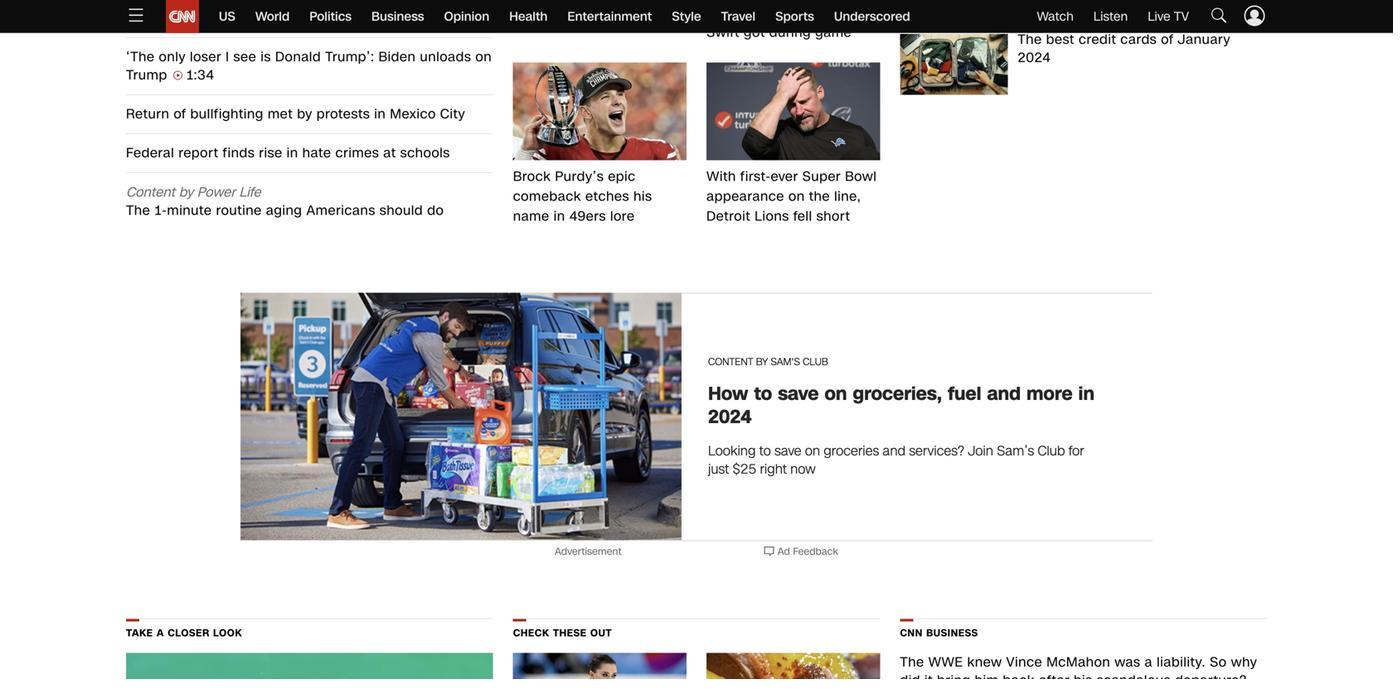 Task type: vqa. For each thing, say whether or not it's contained in the screenshot.
Return
yes



Task type: locate. For each thing, give the bounding box(es) containing it.
business up wwe
[[926, 627, 978, 641]]

unloads
[[420, 48, 471, 66]]

his right after
[[1074, 672, 1092, 680]]

etches
[[585, 187, 629, 206]]

by left power
[[179, 183, 193, 202]]

federal report finds rise in hate crimes at schools link
[[126, 144, 493, 163]]

0 horizontal spatial swift
[[556, 0, 589, 2]]

routine
[[216, 201, 262, 220]]

0 horizontal spatial of
[[174, 105, 186, 124]]

0 vertical spatial in
[[374, 105, 386, 124]]

brock purdy's epic comeback etches his name in 49ers lore link
[[513, 167, 687, 227]]

the wwe knew vince mcmahon was a liability. so why did it bring him back after his scandalous departure?
[[900, 654, 1257, 680]]

1 vertical spatial i
[[226, 48, 229, 66]]

0 vertical spatial by
[[297, 105, 312, 124]]

0 vertical spatial cnn
[[706, 0, 736, 2]]

i right crime.
[[375, 9, 379, 27]]

cnn inside cnn reporter breaks down how much airtime swift got during game
[[706, 0, 736, 2]]

1 vertical spatial on
[[789, 187, 805, 206]]

watch link
[[1037, 8, 1074, 25]]

out
[[590, 627, 612, 641]]

san francisco 49ers quarterback brock purdy celebrates with the trophy after their win against the detroit lions in the nfc championship nfl football game in santa clara, calif., sunday, january 28, 2024. image
[[513, 63, 687, 160]]

on inside with first-ever super bowl appearance on the line, detroit lions fell short
[[789, 187, 805, 206]]

taylor
[[513, 0, 551, 2]]

cnn for cnn reporter breaks down how much airtime swift got during game
[[706, 0, 736, 2]]

1 horizontal spatial of
[[1161, 30, 1174, 49]]

in right 'rise'
[[287, 144, 298, 163]]

donald
[[275, 48, 321, 66]]

brock purdy's epic comeback etches his name in 49ers lore
[[513, 167, 652, 226]]

cnn reporter breaks down how much airtime swift got during game
[[706, 0, 864, 42]]

was right mcmahon on the right of page
[[1115, 654, 1140, 673]]

cnn business link
[[900, 624, 1267, 642]]

cnn up did
[[900, 627, 923, 641]]

0 horizontal spatial is
[[249, 9, 259, 27]]

a left liability.
[[1145, 654, 1153, 673]]

1 vertical spatial in
[[287, 144, 298, 163]]

0 horizontal spatial on
[[475, 48, 492, 66]]

trump
[[126, 66, 167, 85]]

in inside the brock purdy's epic comeback etches his name in 49ers lore
[[554, 207, 565, 226]]

breaks
[[797, 0, 841, 2]]

swift up travis
[[556, 0, 589, 2]]

appearance
[[706, 187, 784, 206]]

1 vertical spatial his
[[1074, 672, 1092, 680]]

1 vertical spatial the
[[126, 201, 150, 220]]

business
[[372, 8, 424, 25], [926, 627, 978, 641]]

got
[[744, 23, 765, 42]]

him
[[975, 672, 999, 680]]

best
[[1046, 30, 1075, 49]]

2 horizontal spatial in
[[554, 207, 565, 226]]

1 vertical spatial by
[[179, 183, 193, 202]]

0 horizontal spatial in
[[287, 144, 298, 163]]

cnn inside cnn business link
[[900, 627, 923, 641]]

0 horizontal spatial business
[[372, 8, 424, 25]]

bring
[[937, 672, 971, 680]]

heinous
[[276, 9, 327, 27]]

of down live tv
[[1161, 30, 1174, 49]]

of right the return
[[174, 105, 186, 124]]

i inside 'the only loser i see is donald trump': biden unloads on trump
[[226, 48, 229, 66]]

why
[[1231, 654, 1257, 673]]

1 vertical spatial cnn
[[900, 627, 923, 641]]

1 vertical spatial of
[[174, 105, 186, 124]]

name
[[513, 207, 549, 226]]

1 horizontal spatial swift
[[706, 23, 740, 42]]

0 vertical spatial business
[[372, 8, 424, 25]]

the
[[809, 187, 830, 206]]

i left see
[[226, 48, 229, 66]]

finds
[[223, 144, 255, 163]]

vince
[[1006, 654, 1042, 673]]

0 vertical spatial i
[[375, 9, 379, 27]]

the for the best credit cards of january 2024
[[1018, 30, 1042, 49]]

0 vertical spatial is
[[249, 9, 259, 27]]

0 horizontal spatial his
[[633, 187, 652, 206]]

cnn up down
[[706, 0, 736, 2]]

politics
[[310, 8, 352, 25]]

return
[[126, 105, 169, 124]]

by
[[297, 105, 312, 124], [179, 183, 193, 202]]

1 horizontal spatial opinion
[[444, 8, 489, 25]]

1 horizontal spatial in
[[374, 105, 386, 124]]

1 horizontal spatial on
[[789, 187, 805, 206]]

0 vertical spatial was
[[383, 9, 409, 27]]

swift down down
[[706, 23, 740, 42]]

is right us link
[[249, 9, 259, 27]]

travel link
[[721, 0, 755, 33]]

on right unloads
[[475, 48, 492, 66]]

loser
[[190, 48, 222, 66]]

content by power life the 1-minute routine aging americans should do
[[126, 183, 444, 220]]

in left "mexico" at the top left of page
[[374, 105, 386, 124]]

1 horizontal spatial his
[[1074, 672, 1092, 680]]

power
[[197, 183, 235, 202]]

swift
[[556, 0, 589, 2], [706, 23, 740, 42]]

on
[[475, 48, 492, 66], [789, 187, 805, 206]]

the inside the best credit cards of january 2024
[[1018, 30, 1042, 49]]

0 vertical spatial his
[[633, 187, 652, 206]]

0 vertical spatial of
[[1161, 30, 1174, 49]]

was up biden
[[383, 9, 409, 27]]

live tv
[[1148, 8, 1189, 25]]

search icon image
[[1209, 5, 1229, 25]]

his up lore
[[633, 187, 652, 206]]

the left it
[[900, 654, 924, 673]]

0 horizontal spatial by
[[179, 183, 193, 202]]

much
[[778, 3, 815, 22]]

health link
[[509, 0, 548, 33]]

swatting is a heinous crime. i was a victim
[[187, 9, 464, 27]]

politics link
[[310, 0, 352, 33]]

do
[[427, 201, 444, 220]]

the left the 1-
[[126, 201, 150, 220]]

1 vertical spatial swift
[[706, 23, 740, 42]]

cnn
[[706, 0, 736, 2], [900, 627, 923, 641]]

bowl
[[845, 167, 877, 186]]

tv
[[1174, 8, 1189, 25]]

underscored
[[834, 8, 910, 25]]

reporter
[[740, 0, 793, 2]]

travis
[[545, 3, 582, 22]]

with first-ever super bowl appearance on the line, detroit lions fell short
[[706, 167, 877, 226]]

0 vertical spatial swift
[[556, 0, 589, 2]]

take
[[126, 627, 153, 641]]

0 vertical spatial on
[[475, 48, 492, 66]]

detroit
[[706, 207, 751, 226]]

by inside content by power life the 1-minute routine aging americans should do
[[179, 183, 193, 202]]

cards
[[1120, 30, 1157, 49]]

1 horizontal spatial was
[[1115, 654, 1140, 673]]

lore
[[610, 207, 635, 226]]

1 vertical spatial is
[[261, 48, 271, 66]]

2 horizontal spatial the
[[1018, 30, 1042, 49]]

the
[[1018, 30, 1042, 49], [126, 201, 150, 220], [900, 654, 924, 673]]

his inside the brock purdy's epic comeback etches his name in 49ers lore
[[633, 187, 652, 206]]

victim
[[425, 9, 464, 27]]

1 horizontal spatial the
[[900, 654, 924, 673]]

protests
[[317, 105, 370, 124]]

open menu icon image
[[126, 5, 146, 25]]

1 horizontal spatial cnn
[[900, 627, 923, 641]]

did
[[900, 672, 920, 680]]

the wwe knew vince mcmahon was a liability. so why did it bring him back after his scandalous departure? link
[[900, 654, 1267, 680]]

2 vertical spatial the
[[900, 654, 924, 673]]

1 horizontal spatial by
[[297, 105, 312, 124]]

swift inside cnn reporter breaks down how much airtime swift got during game
[[706, 23, 740, 42]]

sports
[[775, 8, 814, 25]]

sports link
[[775, 0, 814, 33]]

check
[[513, 627, 549, 641]]

1 horizontal spatial business
[[926, 627, 978, 641]]

is right see
[[261, 48, 271, 66]]

the left best on the top of the page
[[1018, 30, 1042, 49]]

first-
[[740, 167, 771, 186]]

opinion up unloads
[[444, 8, 489, 25]]

0 horizontal spatial cnn
[[706, 0, 736, 2]]

opinion up 'the
[[126, 9, 179, 27]]

0 horizontal spatial the
[[126, 201, 150, 220]]

1 vertical spatial was
[[1115, 654, 1140, 673]]

purdy's
[[555, 167, 604, 186]]

lions
[[755, 207, 789, 226]]

1 horizontal spatial is
[[261, 48, 271, 66]]

by right met
[[297, 105, 312, 124]]

these
[[553, 627, 587, 641]]

check these out
[[513, 627, 612, 641]]

business up biden
[[372, 8, 424, 25]]

credit
[[1079, 30, 1116, 49]]

the inside the wwe knew vince mcmahon was a liability. so why did it bring him back after his scandalous departure?
[[900, 654, 924, 673]]

user avatar image
[[1242, 3, 1267, 28]]

2 vertical spatial in
[[554, 207, 565, 226]]

0 vertical spatial the
[[1018, 30, 1042, 49]]

in down comeback
[[554, 207, 565, 226]]

0 horizontal spatial was
[[383, 9, 409, 27]]

on up fell
[[789, 187, 805, 206]]

1-
[[154, 201, 167, 220]]

americans
[[306, 201, 375, 220]]

0 horizontal spatial i
[[226, 48, 229, 66]]

1 vertical spatial business
[[926, 627, 978, 641]]



Task type: describe. For each thing, give the bounding box(es) containing it.
ever
[[771, 167, 798, 186]]

of inside the best credit cards of january 2024
[[1161, 30, 1174, 49]]

the best credit cards of january 2024 link
[[1008, 30, 1267, 101]]

his inside the wwe knew vince mcmahon was a liability. so why did it bring him back after his scandalous departure?
[[1074, 672, 1092, 680]]

with first-ever super bowl appearance on the line, detroit lions fell short link
[[706, 167, 880, 227]]

federal
[[126, 144, 174, 163]]

'the only loser i see is donald trump': biden unloads on trump
[[126, 48, 492, 85]]

entertainment link
[[568, 0, 652, 33]]

airtime
[[819, 3, 864, 22]]

after
[[1039, 672, 1070, 680]]

crime.
[[331, 9, 371, 27]]

aging
[[266, 201, 302, 220]]

mexico
[[390, 105, 436, 124]]

rise
[[259, 144, 282, 163]]

feedback
[[793, 545, 838, 559]]

a right the take
[[157, 627, 164, 641]]

a caterpillar of a plum moth (grapholita funebrana) crawls over a cut plum. image
[[706, 654, 880, 680]]

opinion link
[[444, 0, 489, 33]]

is inside 'the only loser i see is donald trump': biden unloads on trump
[[261, 48, 271, 66]]

with
[[706, 167, 736, 186]]

style link
[[672, 0, 701, 33]]

kelce
[[586, 3, 622, 22]]

at
[[383, 144, 396, 163]]

cnn for cnn business
[[900, 627, 923, 641]]

how
[[747, 3, 774, 22]]

2024
[[1018, 49, 1051, 67]]

super
[[802, 167, 841, 186]]

during
[[769, 23, 811, 42]]

take a closer look
[[126, 627, 242, 641]]

the inside content by power life the 1-minute routine aging americans should do
[[126, 201, 150, 220]]

health
[[509, 8, 548, 25]]

celebrates
[[593, 0, 661, 2]]

detroit lions head coach dan campbell reacts while speaking at a news conference after the nfc championship nfl football game against the san francisco 49ers in santa clara, calif., sunday, jan. 28, 2024. (ap photo/jed jacobsohn) image
[[706, 63, 880, 160]]

swift inside taylor swift celebrates with travis kelce
[[556, 0, 589, 2]]

down
[[706, 3, 742, 22]]

live tv link
[[1148, 8, 1189, 25]]

city
[[440, 105, 465, 124]]

us
[[219, 8, 235, 25]]

so
[[1210, 654, 1227, 673]]

trump':
[[325, 48, 374, 66]]

wwe
[[928, 654, 963, 673]]

on inside 'the only loser i see is donald trump': biden unloads on trump
[[475, 48, 492, 66]]

49ers
[[569, 207, 606, 226]]

live
[[1148, 8, 1170, 25]]

style
[[672, 8, 701, 25]]

a inside the wwe knew vince mcmahon was a liability. so why did it bring him back after his scandalous departure?
[[1145, 654, 1153, 673]]

line,
[[834, 187, 861, 206]]

closer
[[168, 627, 210, 641]]

a left victim
[[413, 9, 421, 27]]

1 horizontal spatial i
[[375, 9, 379, 27]]

ad feedback
[[778, 545, 838, 559]]

see
[[233, 48, 256, 66]]

underscored how to pack a suitcase lead packing image
[[900, 34, 1008, 95]]

'the
[[126, 48, 155, 66]]

cnn business
[[900, 627, 978, 641]]

russian olympic figure skater kamila valiyeva performs during the sixth stage women's short program of the rostelecom grand prix russia at the megasport arena in moscow, russia on november 25, 2023. image
[[513, 654, 687, 680]]

met
[[268, 105, 293, 124]]

a left the heinous at the top left
[[264, 9, 272, 27]]

departure?
[[1175, 672, 1247, 680]]

listen
[[1094, 8, 1128, 25]]

brock
[[513, 167, 551, 186]]

taylor swift celebrates with travis kelce link
[[513, 0, 687, 23]]

travel
[[721, 8, 755, 25]]

us link
[[219, 0, 235, 33]]

the for the wwe knew vince mcmahon was a liability. so why did it bring him back after his scandalous departure?
[[900, 654, 924, 673]]

content
[[126, 183, 175, 202]]

world
[[255, 8, 290, 25]]

federal report finds rise in hate crimes at schools
[[126, 144, 450, 163]]

it
[[925, 672, 933, 680]]

world link
[[255, 0, 290, 33]]

taylor swift celebrates with travis kelce
[[513, 0, 661, 22]]

entertainment
[[568, 8, 652, 25]]

look
[[213, 627, 242, 641]]

advertisement element
[[126, 293, 1267, 542]]

scandalous
[[1097, 672, 1171, 680]]

underscored link
[[834, 0, 910, 33]]

0 horizontal spatial opinion
[[126, 9, 179, 27]]

short
[[817, 207, 850, 226]]

life
[[239, 183, 261, 202]]

only
[[159, 48, 186, 66]]

minute
[[167, 201, 212, 220]]

game
[[815, 23, 852, 42]]

january
[[1178, 30, 1231, 49]]

cnn reporter breaks down how much airtime swift got during game link
[[706, 0, 880, 43]]

was inside the wwe knew vince mcmahon was a liability. so why did it bring him back after his scandalous departure?
[[1115, 654, 1140, 673]]

back
[[1003, 672, 1035, 680]]

return of bullfighting met by protests in mexico city
[[126, 105, 465, 124]]

1:34
[[186, 66, 214, 85]]



